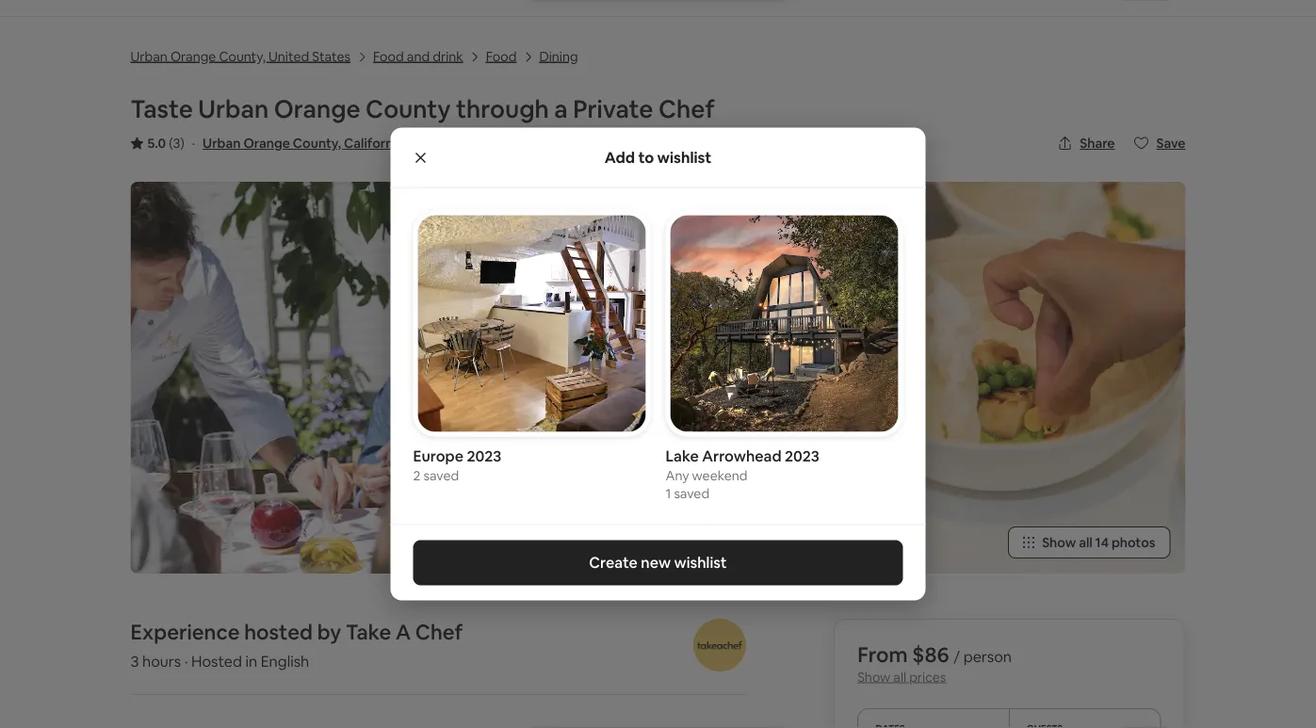 Task type: describe. For each thing, give the bounding box(es) containing it.
profile element
[[822, 0, 1186, 16]]

show all 14 photos link
[[1009, 527, 1171, 559]]

california,
[[344, 135, 407, 152]]

lake arrowhead 2023 any weekend 1 saved
[[666, 447, 820, 502]]

wishlist for europe 2023, 2 saved group
[[413, 211, 651, 484]]

3
[[131, 652, 139, 671]]

create new wishlist
[[589, 553, 727, 572]]

share button
[[1050, 127, 1123, 159]]

all inside from $86 / person show all prices
[[894, 669, 907, 686]]

by
[[317, 619, 341, 646]]

hosted
[[244, 619, 313, 646]]

food and drink link
[[373, 46, 463, 65]]

1 vertical spatial states
[[455, 135, 494, 152]]

urban orange county, california, united states link
[[203, 135, 494, 152]]

wishlist for create new wishlist
[[674, 553, 727, 572]]

taste urban orange county through a private chef
[[131, 93, 715, 125]]

add
[[605, 148, 635, 167]]

private
[[573, 93, 654, 125]]

county
[[366, 93, 451, 125]]

urban for ·
[[203, 135, 241, 152]]

urban orange county, united states
[[131, 48, 351, 65]]

/
[[954, 647, 960, 666]]

hours
[[142, 652, 181, 671]]

orange for ·
[[243, 135, 290, 152]]

share
[[1080, 135, 1115, 152]]

through
[[456, 93, 549, 125]]

5.0 (3)
[[147, 135, 185, 152]]

· inside 'experience hosted by take a chef 3 hours · hosted in english'
[[184, 652, 188, 671]]

chef
[[659, 93, 715, 125]]

saved inside lake arrowhead 2023 any weekend 1 saved
[[674, 485, 710, 502]]

1 horizontal spatial county,
[[293, 135, 341, 152]]

from $86 / person show all prices
[[858, 641, 1012, 686]]

orange for taste
[[274, 93, 361, 125]]

show inside from $86 / person show all prices
[[858, 669, 891, 686]]

and
[[407, 48, 430, 65]]

wishlist for lake arrowhead 2023, dates for any weekend, 1 saved group
[[666, 211, 903, 502]]

states inside urban orange county, united states "link"
[[312, 48, 351, 65]]

food and drink
[[373, 48, 463, 65]]

2
[[413, 467, 421, 484]]

show all 14 photos
[[1042, 534, 1156, 551]]

14
[[1096, 534, 1109, 551]]

create
[[589, 553, 638, 572]]

dining link
[[539, 46, 578, 65]]

prices
[[910, 669, 946, 686]]

1
[[666, 485, 671, 502]]

united inside "link"
[[269, 48, 309, 65]]

1 vertical spatial united
[[410, 135, 452, 152]]

save button
[[1127, 127, 1194, 159]]

to
[[638, 148, 654, 167]]



Task type: locate. For each thing, give the bounding box(es) containing it.
0 vertical spatial ·
[[192, 135, 195, 152]]

all left prices
[[894, 669, 907, 686]]

all left 14
[[1079, 534, 1093, 551]]

orange up taste
[[170, 48, 216, 65]]

food link
[[486, 46, 517, 65]]

food for food and drink
[[373, 48, 404, 65]]

urban inside "link"
[[131, 48, 168, 65]]

weekend
[[692, 467, 748, 484]]

·
[[192, 135, 195, 152], [184, 652, 188, 671]]

united
[[269, 48, 309, 65], [410, 135, 452, 152]]

county, inside urban orange county, united states "link"
[[219, 48, 266, 65]]

2 vertical spatial orange
[[243, 135, 290, 152]]

2 food from the left
[[486, 48, 517, 65]]

experience hosted by take a chef 3 hours · hosted in english
[[131, 619, 463, 671]]

1 vertical spatial orange
[[274, 93, 361, 125]]

1 horizontal spatial 2023
[[785, 447, 820, 466]]

1 vertical spatial county,
[[293, 135, 341, 152]]

0 vertical spatial saved
[[424, 467, 459, 484]]

show down from
[[858, 669, 891, 686]]

drink
[[433, 48, 463, 65]]

0 vertical spatial urban
[[131, 48, 168, 65]]

hosted
[[191, 652, 242, 671]]

experience photo 1 image
[[435, 182, 730, 574], [435, 182, 730, 574]]

0 horizontal spatial saved
[[424, 467, 459, 484]]

county,
[[219, 48, 266, 65], [293, 135, 341, 152]]

urban orange county, united states link
[[131, 46, 351, 65]]

new
[[641, 553, 671, 572]]

saved down any
[[674, 485, 710, 502]]

1 food from the left
[[373, 48, 404, 65]]

learn more about the host, take a chef. image
[[693, 619, 746, 672], [693, 619, 746, 672]]

(3)
[[169, 135, 185, 152]]

wishlist
[[657, 148, 712, 167], [674, 553, 727, 572]]

0 horizontal spatial united
[[269, 48, 309, 65]]

food up through
[[486, 48, 517, 65]]

photos
[[1112, 534, 1156, 551]]

2023 inside lake arrowhead 2023 any weekend 1 saved
[[785, 447, 820, 466]]

2023 right europe
[[467, 447, 502, 466]]

states
[[312, 48, 351, 65], [455, 135, 494, 152]]

0 horizontal spatial show
[[858, 669, 891, 686]]

1 horizontal spatial food
[[486, 48, 517, 65]]

show left 14
[[1042, 534, 1076, 551]]

orange inside "link"
[[170, 48, 216, 65]]

$86
[[912, 641, 950, 668]]

food
[[373, 48, 404, 65], [486, 48, 517, 65]]

1 vertical spatial all
[[894, 669, 907, 686]]

None search field
[[517, 0, 800, 1]]

2 vertical spatial urban
[[203, 135, 241, 152]]

saved inside europe 2023 2 saved
[[424, 467, 459, 484]]

experience photo 4 image
[[889, 182, 1186, 574], [889, 182, 1186, 574]]

save
[[1157, 135, 1186, 152]]

english
[[261, 652, 309, 671]]

1 vertical spatial saved
[[674, 485, 710, 502]]

europe 2023 2 saved
[[413, 447, 502, 484]]

any
[[666, 467, 689, 484]]

show inside 'link'
[[1042, 534, 1076, 551]]

wishlist right new
[[674, 553, 727, 572]]

urban down urban orange county, united states
[[198, 93, 269, 125]]

experience photo 3 image
[[738, 382, 881, 574], [738, 382, 881, 574]]

1 vertical spatial wishlist
[[674, 553, 727, 572]]

orange right (3)
[[243, 135, 290, 152]]

1 horizontal spatial united
[[410, 135, 452, 152]]

person
[[964, 647, 1012, 666]]

experience
[[131, 619, 240, 646]]

0 vertical spatial states
[[312, 48, 351, 65]]

1 horizontal spatial saved
[[674, 485, 710, 502]]

urban for taste
[[198, 93, 269, 125]]

1 horizontal spatial all
[[1079, 534, 1093, 551]]

· right hours
[[184, 652, 188, 671]]

lake
[[666, 447, 699, 466]]

experience cover photo image
[[131, 182, 428, 574], [131, 182, 428, 574]]

orange up · urban orange county, california, united states
[[274, 93, 361, 125]]

take
[[346, 619, 391, 646]]

0 horizontal spatial 2023
[[467, 447, 502, 466]]

urban
[[131, 48, 168, 65], [198, 93, 269, 125], [203, 135, 241, 152]]

0 horizontal spatial county,
[[219, 48, 266, 65]]

0 vertical spatial united
[[269, 48, 309, 65]]

· urban orange county, california, united states
[[192, 135, 494, 152]]

states left food and drink
[[312, 48, 351, 65]]

from
[[858, 641, 908, 668]]

food left and
[[373, 48, 404, 65]]

0 horizontal spatial food
[[373, 48, 404, 65]]

0 horizontal spatial all
[[894, 669, 907, 686]]

1 vertical spatial show
[[858, 669, 891, 686]]

· right (3)
[[192, 135, 195, 152]]

a chef
[[396, 619, 463, 646]]

0 horizontal spatial states
[[312, 48, 351, 65]]

states down through
[[455, 135, 494, 152]]

saved
[[424, 467, 459, 484], [674, 485, 710, 502]]

0 vertical spatial wishlist
[[657, 148, 712, 167]]

taste
[[131, 93, 193, 125]]

food for food
[[486, 48, 517, 65]]

arrowhead
[[702, 447, 782, 466]]

dining
[[539, 48, 578, 65]]

experience photo 2 image
[[738, 182, 881, 374], [738, 182, 881, 374]]

europe
[[413, 447, 464, 466]]

2023 inside europe 2023 2 saved
[[467, 447, 502, 466]]

0 vertical spatial county,
[[219, 48, 266, 65]]

0 vertical spatial orange
[[170, 48, 216, 65]]

0 vertical spatial show
[[1042, 534, 1076, 551]]

urban right (3)
[[203, 135, 241, 152]]

2 2023 from the left
[[785, 447, 820, 466]]

1 2023 from the left
[[467, 447, 502, 466]]

1 vertical spatial ·
[[184, 652, 188, 671]]

0 horizontal spatial ·
[[184, 652, 188, 671]]

saved down europe
[[424, 467, 459, 484]]

in
[[245, 652, 257, 671]]

a
[[554, 93, 568, 125]]

5.0
[[147, 135, 166, 152]]

1 vertical spatial urban
[[198, 93, 269, 125]]

create new wishlist button
[[413, 540, 903, 586]]

wishlist right to at the top
[[657, 148, 712, 167]]

1 horizontal spatial show
[[1042, 534, 1076, 551]]

1 horizontal spatial states
[[455, 135, 494, 152]]

wishlist inside button
[[674, 553, 727, 572]]

urban up taste
[[131, 48, 168, 65]]

all
[[1079, 534, 1093, 551], [894, 669, 907, 686]]

add to wishlist dialog
[[391, 128, 926, 601]]

1 horizontal spatial ·
[[192, 135, 195, 152]]

2023 right arrowhead
[[785, 447, 820, 466]]

add to wishlist
[[605, 148, 712, 167]]

show all prices button
[[858, 669, 946, 686]]

0 vertical spatial all
[[1079, 534, 1093, 551]]

2023
[[467, 447, 502, 466], [785, 447, 820, 466]]

show
[[1042, 534, 1076, 551], [858, 669, 891, 686]]

wishlist for add to wishlist
[[657, 148, 712, 167]]

all inside show all 14 photos 'link'
[[1079, 534, 1093, 551]]

orange
[[170, 48, 216, 65], [274, 93, 361, 125], [243, 135, 290, 152]]



Task type: vqa. For each thing, say whether or not it's contained in the screenshot.
Dining
yes



